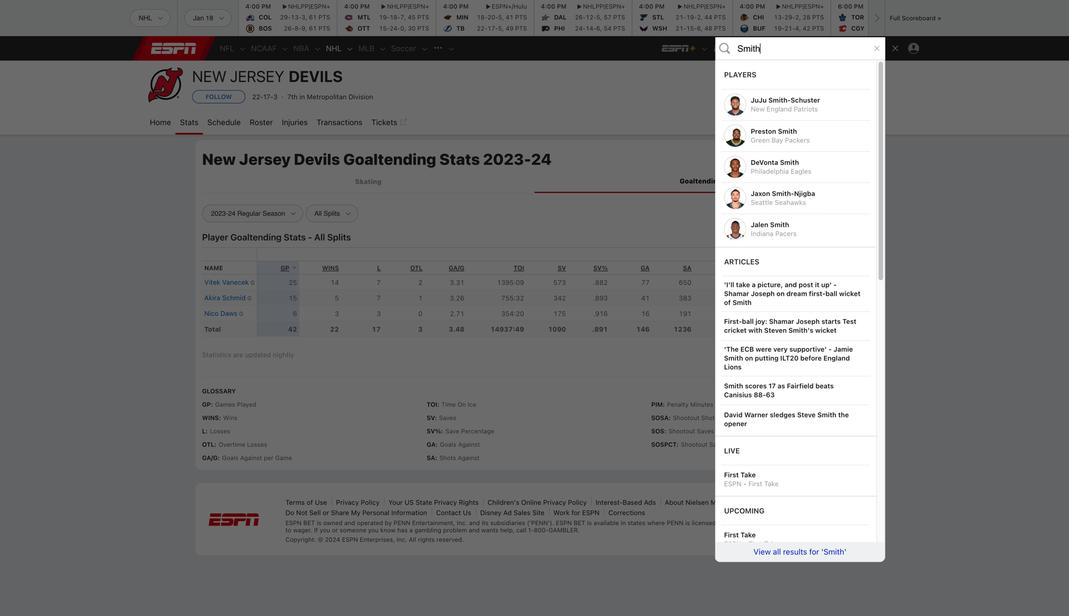 Task type: locate. For each thing, give the bounding box(es) containing it.
g for nico daws
[[239, 311, 243, 317]]

a right take
[[752, 281, 756, 289]]

1 vertical spatial goaltending
[[680, 177, 722, 185]]

2 first take espn • first take from the top
[[724, 531, 779, 548]]

col
[[259, 14, 272, 21]]

0 horizontal spatial england
[[767, 105, 792, 113]]

5,
[[498, 14, 504, 21], [596, 14, 602, 21], [498, 25, 504, 32], [894, 25, 900, 32]]

espn image
[[209, 514, 259, 526]]

3 13- from the left
[[884, 14, 894, 21]]

18- for mtl
[[390, 14, 400, 21]]

0 vertical spatial g
[[251, 280, 255, 286]]

-
[[308, 232, 312, 243], [834, 281, 837, 289], [829, 345, 832, 353]]

is down sell
[[317, 519, 322, 527]]

0 horizontal spatial bet
[[303, 519, 315, 527]]

1 vertical spatial inc.
[[397, 536, 407, 543]]

and inside 'i'll take a picture, and post it up' - shamar joseph on dream first-ball wicket of smith
[[785, 281, 797, 289]]

percentage
[[461, 428, 494, 435], [725, 441, 758, 448]]

pts right 44
[[714, 14, 726, 21]]

0 horizontal spatial ga
[[427, 441, 436, 448]]

jersey
[[230, 67, 284, 85], [239, 150, 291, 168]]

pts for 18-20-5, 41 pts
[[515, 14, 527, 21]]

17-
[[488, 25, 498, 32], [263, 93, 273, 101]]

24- down 7,
[[390, 25, 400, 32]]

sa for sa
[[683, 265, 692, 272]]

smith inside preston smith green bay packers
[[778, 127, 797, 135]]

41 up 16
[[641, 294, 650, 302]]

smith inside 'i'll take a picture, and post it up' - shamar joseph on dream first-ball wicket of smith
[[733, 299, 752, 306]]

15
[[289, 294, 297, 302]]

: for sos
[[664, 428, 666, 435]]

wicket inside 'i'll take a picture, and post it up' - shamar joseph on dream first-ball wicket of smith
[[839, 290, 861, 297]]

0 horizontal spatial stats
[[180, 118, 199, 127]]

0 vertical spatial sv
[[558, 265, 566, 272]]

: for sv
[[435, 414, 437, 422]]

1 vertical spatial for
[[809, 547, 819, 556]]

ga/g
[[449, 265, 465, 272], [202, 454, 218, 462]]

: for sa
[[435, 454, 437, 462]]

ncaaf link
[[247, 36, 281, 61]]

wins for wins
[[322, 265, 339, 272]]

ga up "sa : shots against"
[[427, 441, 436, 448]]

more sports image
[[447, 45, 455, 53]]

shamar inside 'i'll take a picture, and post it up' - shamar joseph on dream first-ball wicket of smith
[[724, 290, 749, 297]]

first-ball joy: shamar joseph starts test cricket with steven smith's wicket
[[724, 318, 857, 334]]

0 horizontal spatial 17-
[[263, 93, 273, 101]]

7 for 2
[[377, 279, 381, 286]]

0 horizontal spatial otl
[[202, 441, 214, 448]]

22-
[[477, 25, 488, 32], [252, 93, 263, 101]]

0 vertical spatial shamar
[[724, 290, 749, 297]]

upcoming
[[724, 507, 765, 515]]

l link
[[377, 265, 381, 272]]

0 horizontal spatial goaltending
[[230, 232, 282, 243]]

nhlpp|espn+ for 57
[[583, 3, 625, 10]]

1 4:00 pm from the left
[[245, 3, 271, 10]]

1 horizontal spatial ball
[[826, 290, 838, 297]]

2 13- from the left
[[774, 14, 785, 21]]

l for l
[[377, 265, 381, 272]]

sell
[[309, 509, 321, 517]]

2 2, from the left
[[795, 14, 801, 21]]

6, for 14-
[[596, 25, 602, 32]]

pts for 15-24-0, 30 pts
[[417, 25, 429, 32]]

sa : shots against
[[427, 454, 480, 462]]

nhlpp|espn+ for 45
[[387, 3, 429, 10]]

4:00 pm for dal
[[541, 3, 567, 10]]

per
[[264, 454, 273, 462]]

1 7 from the top
[[377, 279, 381, 286]]

gp down glossary
[[202, 401, 211, 408]]

21- for cgy
[[873, 25, 884, 32]]

phi
[[554, 25, 565, 32]]

wicket inside first-ball joy: shamar joseph starts test cricket with steven smith's wicket
[[815, 326, 837, 334]]

0 horizontal spatial 29-
[[280, 14, 291, 21]]

: down 'sv : saves' on the bottom left of the page
[[441, 428, 443, 435]]

pts right "4,"
[[812, 25, 824, 32]]

1 horizontal spatial 6,
[[697, 25, 703, 32]]

19- left "4,"
[[774, 25, 785, 32]]

2 nhlpp|espn+ from the left
[[387, 3, 429, 10]]

3 4:00 from the left
[[443, 3, 458, 10]]

1 policy from the left
[[361, 499, 380, 506]]

pim for pim
[[722, 265, 734, 272]]

mlb
[[358, 44, 374, 53]]

21-15-6, 48 pts
[[676, 25, 726, 32]]

2 bet from the left
[[574, 519, 585, 527]]

g right 'schmid'
[[247, 295, 252, 301]]

pm for tor
[[854, 3, 864, 10]]

not
[[296, 509, 308, 517]]

1-
[[528, 527, 534, 534]]

0 vertical spatial inc.
[[457, 519, 467, 527]]

2 7 from the top
[[377, 294, 381, 302]]

: for sosa
[[669, 414, 671, 422]]

1 vertical spatial wicket
[[815, 326, 837, 334]]

smith inside david warner sledges steve smith the opener
[[818, 411, 837, 419]]

4 pm from the left
[[557, 3, 567, 10]]

3 4:00 pm from the left
[[443, 3, 469, 10]]

england inside juju smith-schuster new england patriots
[[767, 105, 792, 113]]

nfl link
[[215, 36, 239, 61]]

1 vertical spatial shots
[[440, 454, 456, 462]]

smith inside devonta smith philadelphia eagles
[[780, 158, 799, 166]]

5 pm from the left
[[655, 3, 665, 10]]

1 13- from the left
[[291, 14, 302, 21]]

19- for mtl
[[379, 14, 390, 21]]

0 horizontal spatial 26-
[[284, 25, 295, 32]]

0 vertical spatial ga/g
[[449, 265, 465, 272]]

sv link
[[558, 265, 566, 272]]

1 horizontal spatial penn
[[667, 519, 684, 527]]

2 down picture,
[[772, 294, 776, 302]]

2 vertical spatial shootout
[[681, 441, 708, 448]]

standings page main content
[[195, 140, 874, 474]]

0 horizontal spatial saves
[[439, 414, 456, 422]]

enterprises,
[[360, 536, 395, 543]]

0 horizontal spatial 18-
[[390, 14, 400, 21]]

privacy up contact on the left of the page
[[434, 499, 457, 506]]

1 61 from the top
[[309, 14, 317, 21]]

21- left full
[[873, 14, 884, 21]]

g inside akira schmid g
[[247, 295, 252, 301]]

seattle
[[751, 199, 773, 206]]

ga/g down l : losses
[[202, 454, 218, 462]]

picture,
[[758, 281, 783, 289]]

pts for 21-13-8, 50 pts
[[912, 14, 923, 21]]

1 horizontal spatial 42
[[803, 25, 811, 32]]

pts for 21-18-5, 47 pts
[[912, 25, 923, 32]]

smith- inside juju smith-schuster new england patriots
[[769, 96, 791, 104]]

4:00 pm up dal at the right top of the page
[[541, 3, 567, 10]]

: left time
[[437, 401, 439, 408]]

pacers
[[776, 230, 797, 237]]

1 vertical spatial ga/g
[[202, 454, 218, 462]]

2 penn from the left
[[667, 519, 684, 527]]

0 horizontal spatial 15-
[[379, 25, 390, 32]]

jersey inside standings page main content
[[239, 150, 291, 168]]

0 horizontal spatial ga/g
[[202, 454, 218, 462]]

ga/g for ga/g : goals against per game
[[202, 454, 218, 462]]

0 vertical spatial sosa
[[759, 265, 776, 272]]

new down schedule link on the top
[[202, 150, 236, 168]]

1 horizontal spatial on
[[777, 290, 785, 297]]

legal footer navigation element
[[281, 497, 847, 543]]

1 vertical spatial •
[[744, 540, 747, 548]]

1 horizontal spatial you
[[368, 527, 379, 534]]

18-
[[390, 14, 400, 21], [477, 14, 488, 21], [884, 25, 894, 32]]

42 down 6
[[288, 325, 297, 333]]

disney ad sales site
[[480, 509, 545, 517]]

1 • from the top
[[744, 480, 747, 488]]

or inside espn bet is owned and operated by penn entertainment, inc. and its subsidiaries ('penn'). espn bet is available in states where penn is licensed to offer sports wagering. must be 21+ to wager. if you or someone you know has a gambling problem and wants help, call 1-800-gambler. copyright: © 2024 espn enterprises, inc. all rights reserved.
[[332, 527, 338, 534]]

3 nhlpp|espn+ from the left
[[583, 3, 625, 10]]

0 vertical spatial 7
[[377, 279, 381, 286]]

15-
[[379, 25, 390, 32], [686, 25, 697, 32]]

1 horizontal spatial losses
[[247, 441, 267, 448]]

0 vertical spatial england
[[767, 105, 792, 113]]

342 down 573
[[554, 294, 566, 302]]

.000 for 0
[[850, 310, 865, 318]]

1 4:00 from the left
[[245, 3, 260, 10]]

22- down 20-
[[477, 25, 488, 32]]

0 vertical spatial in
[[299, 93, 305, 101]]

2 policy from the left
[[568, 499, 587, 506]]

shootout up sos : shootout saves in the right of the page
[[673, 414, 700, 422]]

1 29- from the left
[[280, 14, 291, 21]]

sospct : shootout save percentage
[[651, 441, 758, 448]]

england down jamie
[[824, 354, 850, 362]]

0 horizontal spatial 2,
[[697, 14, 703, 21]]

1 vertical spatial 42
[[288, 325, 297, 333]]

2, for 29-
[[795, 14, 801, 21]]

1 pm from the left
[[262, 3, 271, 10]]

61
[[309, 14, 317, 21], [309, 25, 317, 32]]

2 vertical spatial -
[[829, 345, 832, 353]]

1 horizontal spatial 15-
[[686, 25, 697, 32]]

reserved.
[[437, 536, 464, 543]]

tab list
[[202, 170, 867, 193]]

g inside the vitek vanecek g
[[251, 280, 255, 286]]

0 horizontal spatial l
[[202, 428, 206, 435]]

0 vertical spatial stats
[[180, 118, 199, 127]]

2 61 from the top
[[309, 25, 317, 32]]

1 first take espn • first take from the top
[[724, 471, 779, 488]]

2 4:00 from the left
[[344, 3, 359, 10]]

1 vertical spatial g
[[247, 295, 252, 301]]

1 is from the left
[[317, 519, 322, 527]]

follow
[[206, 93, 232, 100]]

1 vertical spatial gp
[[202, 401, 211, 408]]

very
[[774, 345, 788, 353]]

wins for wins : wins
[[202, 414, 219, 422]]

2 horizontal spatial stats
[[440, 150, 480, 168]]

shootout
[[673, 414, 700, 422], [669, 428, 695, 435], [681, 441, 708, 448]]

first take espn • first take up measurement
[[724, 471, 779, 488]]

5 nhlpp|espn+ from the left
[[782, 3, 824, 10]]

first up upcoming
[[749, 480, 762, 488]]

your us state privacy rights
[[389, 499, 479, 506]]

pts down hulu
[[515, 14, 527, 21]]

4:00 pm for mtl
[[344, 3, 370, 10]]

6 4:00 from the left
[[740, 3, 754, 10]]

.882
[[593, 279, 608, 286]]

2
[[418, 279, 423, 286], [729, 294, 734, 302], [772, 294, 776, 302], [772, 325, 776, 333]]

6 4:00 pm from the left
[[740, 3, 765, 10]]

0 horizontal spatial 19-
[[379, 14, 390, 21]]

is down the work for espn
[[587, 519, 592, 527]]

1 horizontal spatial save
[[709, 441, 723, 448]]

smith inside 'the ecb were very supportive' - jamie smith on putting ilt20 before england lions
[[724, 354, 743, 362]]

first take espn • first take for live
[[724, 471, 779, 488]]

pm up mtl
[[360, 3, 370, 10]]

ga
[[641, 265, 650, 272], [427, 441, 436, 448]]

1 horizontal spatial ga
[[641, 265, 650, 272]]

4:00 up col
[[245, 3, 260, 10]]

more espn image
[[862, 40, 878, 57], [879, 45, 887, 53]]

l left otl link
[[377, 265, 381, 272]]

jersey up 22-17-3
[[230, 67, 284, 85]]

devils for new jersey devils
[[289, 67, 343, 85]]

wins : wins
[[202, 414, 237, 422]]

1 vertical spatial in
[[621, 519, 626, 527]]

1 vertical spatial toi
[[427, 401, 437, 408]]

against down sv% : save percentage
[[458, 441, 480, 448]]

: for toi
[[437, 401, 439, 408]]

3 pm from the left
[[459, 3, 469, 10]]

2 privacy from the left
[[434, 499, 457, 506]]

1 vertical spatial sosa
[[651, 414, 669, 422]]

pim left penalty
[[651, 401, 663, 408]]

fairfield
[[787, 382, 814, 390]]

policy
[[361, 499, 380, 506], [568, 499, 587, 506]]

nba image
[[314, 45, 322, 53]]

mlb image
[[379, 45, 387, 53]]

1 2, from the left
[[697, 14, 703, 21]]

supportive'
[[790, 345, 827, 353]]

0 vertical spatial of
[[724, 299, 731, 306]]

smith- for seahawks
[[772, 190, 794, 197]]

: for wins
[[219, 414, 221, 422]]

Search search field
[[735, 37, 881, 59]]

sports
[[741, 519, 760, 527]]

1 horizontal spatial pim
[[722, 265, 734, 272]]

gambling
[[415, 527, 441, 534]]

0 vertical spatial or
[[323, 509, 329, 517]]

22-17-5, 49 pts
[[477, 25, 527, 32]]

smith left the
[[818, 411, 837, 419]]

17 inside standings page main content
[[372, 325, 381, 333]]

3 privacy from the left
[[543, 499, 566, 506]]

44
[[705, 14, 712, 21]]

1 horizontal spatial privacy
[[434, 499, 457, 506]]

2 24- from the left
[[575, 25, 586, 32]]

1 vertical spatial joseph
[[796, 318, 820, 325]]

pm for min
[[459, 3, 469, 10]]

steve
[[797, 411, 816, 419]]

0 horizontal spatial or
[[323, 509, 329, 517]]

more espn image down cgy
[[862, 40, 878, 57]]

4 4:00 pm from the left
[[541, 3, 567, 10]]

6 pm from the left
[[756, 3, 765, 10]]

against for ga : goals against
[[458, 441, 480, 448]]

5 4:00 from the left
[[639, 3, 653, 10]]

4:00 pm up mtl
[[344, 3, 370, 10]]

pts right 48
[[714, 25, 726, 32]]

pm up col
[[262, 3, 271, 10]]

4:00 for min
[[443, 3, 458, 10]]

pm up dal at the right top of the page
[[557, 3, 567, 10]]

1 6, from the left
[[596, 25, 602, 32]]

1 .000 from the top
[[850, 294, 865, 302]]

nhlpp|espn+ up the 57
[[583, 3, 625, 10]]

smith up eagles
[[780, 158, 799, 166]]

0 horizontal spatial you
[[320, 527, 330, 534]]

smith- inside jaxon smith-njigba seattle seahawks
[[772, 190, 794, 197]]

50
[[902, 14, 910, 21]]

goals for goals against
[[440, 441, 456, 448]]

1 horizontal spatial 41
[[641, 294, 650, 302]]

- inside 'the ecb were very supportive' - jamie smith on putting ilt20 before england lions
[[829, 345, 832, 353]]

pm up chi
[[756, 3, 765, 10]]

21- for tor
[[873, 14, 884, 21]]

to left wager.
[[286, 527, 291, 534]]

the
[[838, 411, 849, 419]]

15- down the 21-19-2, 44 pts
[[686, 25, 697, 32]]

soccer link
[[387, 36, 421, 61]]

pts for 19-18-7, 45 pts
[[417, 14, 429, 21]]

pm
[[262, 3, 271, 10], [360, 3, 370, 10], [459, 3, 469, 10], [557, 3, 567, 10], [655, 3, 665, 10], [756, 3, 765, 10], [854, 3, 864, 10]]

ga/g up 3.31
[[449, 265, 465, 272]]

goals down overtime
[[222, 454, 239, 462]]

wins
[[223, 414, 237, 422]]

1 vertical spatial 41
[[641, 294, 650, 302]]

new for new jersey devils
[[192, 67, 227, 85]]

shootout for shootout saves
[[669, 428, 695, 435]]

children's online privacy policy link
[[488, 499, 587, 506]]

ncaaf
[[251, 44, 277, 53]]

61 for 3,
[[309, 14, 317, 21]]

1 horizontal spatial goals
[[440, 441, 456, 448]]

otl down l : losses
[[202, 441, 214, 448]]

: down penalty
[[669, 414, 671, 422]]

pm up min
[[459, 3, 469, 10]]

47
[[902, 25, 910, 32]]

29- up "4,"
[[785, 14, 795, 21]]

: for gp
[[211, 401, 213, 408]]

statistics are updated nightly
[[202, 351, 294, 359]]

joseph down picture,
[[751, 290, 775, 297]]

use
[[315, 499, 327, 506]]

1 horizontal spatial 342
[[720, 325, 734, 333]]

patriots
[[794, 105, 818, 113]]

2 • from the top
[[744, 540, 747, 548]]

pts right 45
[[417, 14, 429, 21]]

states
[[628, 519, 646, 527]]

14937:49
[[491, 325, 524, 333]]

on down picture,
[[777, 290, 785, 297]]

5, down espn+
[[498, 14, 504, 21]]

or inside about nielsen measurement do not sell or share my personal information
[[323, 509, 329, 517]]

13- for 6:00 pm
[[884, 14, 894, 21]]

pim up 'i'll
[[722, 265, 734, 272]]

g for akira schmid
[[247, 295, 252, 301]]

for right work
[[572, 509, 580, 517]]

0 vertical spatial saves
[[439, 414, 456, 422]]

to
[[718, 519, 724, 527], [286, 527, 291, 534]]

green
[[751, 136, 770, 144]]

0 vertical spatial on
[[777, 290, 785, 297]]

4:00 pm for stl
[[639, 3, 665, 10]]

a inside espn bet is owned and operated by penn entertainment, inc. and its subsidiaries ('penn'). espn bet is available in states where penn is licensed to offer sports wagering. must be 21+ to wager. if you or someone you know has a gambling problem and wants help, call 1-800-gambler. copyright: © 2024 espn enterprises, inc. all rights reserved.
[[409, 527, 413, 534]]

as
[[778, 382, 785, 390]]

0 horizontal spatial 42
[[288, 325, 297, 333]]

smith up packers on the top right
[[778, 127, 797, 135]]

tickets
[[371, 118, 397, 127]]

4 nhlpp|espn+ from the left
[[684, 3, 726, 10]]

0 vertical spatial •
[[744, 480, 747, 488]]

26- for 8-
[[284, 25, 295, 32]]

pts for 26-12-5, 57 pts
[[613, 14, 625, 21]]

7 pm from the left
[[854, 3, 864, 10]]

15- left 0,
[[379, 25, 390, 32]]

5 4:00 pm from the left
[[639, 3, 665, 10]]

smith- for england
[[769, 96, 791, 104]]

1090
[[548, 325, 566, 333]]

13-29-2, 28 pts
[[774, 14, 824, 21]]

0 horizontal spatial losses
[[210, 428, 230, 435]]

devils for new jersey devils goaltending stats 2023-24
[[294, 150, 340, 168]]

1 horizontal spatial 24-
[[575, 25, 586, 32]]

of inside 'i'll take a picture, and post it up' - shamar joseph on dream first-ball wicket of smith
[[724, 299, 731, 306]]

nhlpp|espn+ for 28
[[782, 3, 824, 10]]

for inside legal footer navigation element
[[572, 509, 580, 517]]

ga link
[[641, 265, 650, 272]]

on
[[458, 401, 466, 408]]

22- for 22-17-3
[[252, 93, 263, 101]]

pts right 28
[[812, 14, 824, 21]]

2 pm from the left
[[360, 3, 370, 10]]

ball down up' on the top
[[826, 290, 838, 297]]

1 vertical spatial ball
[[742, 318, 754, 325]]

1 horizontal spatial shamar
[[769, 318, 794, 325]]

pts down full scoreboard »
[[912, 25, 923, 32]]

0 left take
[[729, 279, 734, 286]]

2 4:00 pm from the left
[[344, 3, 370, 10]]

preston
[[751, 127, 776, 135]]

sv%
[[593, 265, 608, 272], [427, 428, 441, 435]]

0 vertical spatial 17-
[[488, 25, 498, 32]]

2 vertical spatial new
[[202, 150, 236, 168]]

smith down take
[[733, 299, 752, 306]]

pts for 21-19-2, 44 pts
[[714, 14, 726, 21]]

a right has
[[409, 527, 413, 534]]

on inside 'i'll take a picture, and post it up' - shamar joseph on dream first-ball wicket of smith
[[777, 290, 785, 297]]

pts right "30" at the top left
[[417, 25, 429, 32]]

1 vertical spatial shootout
[[669, 428, 695, 435]]

0 horizontal spatial wicket
[[815, 326, 837, 334]]

sa up 650
[[683, 265, 692, 272]]

new inside standings page main content
[[202, 150, 236, 168]]

: for sospct
[[677, 441, 679, 448]]

cricket
[[724, 326, 747, 334]]

4 4:00 from the left
[[541, 3, 555, 10]]

2 horizontal spatial privacy
[[543, 499, 566, 506]]

0 vertical spatial 41
[[506, 14, 514, 21]]

joseph up smith's
[[796, 318, 820, 325]]

shots down ga : goals against
[[440, 454, 456, 462]]

0 vertical spatial devils
[[289, 67, 343, 85]]

:
[[211, 401, 213, 408], [437, 401, 439, 408], [663, 401, 665, 408], [219, 414, 221, 422], [435, 414, 437, 422], [669, 414, 671, 422], [206, 428, 208, 435], [441, 428, 443, 435], [664, 428, 666, 435], [214, 441, 216, 448], [436, 441, 438, 448], [677, 441, 679, 448], [218, 454, 220, 462], [435, 454, 437, 462]]

21- for wsh
[[676, 25, 686, 32]]

3 is from the left
[[685, 519, 690, 527]]

0 horizontal spatial toi
[[427, 401, 437, 408]]

smith-
[[769, 96, 791, 104], [772, 190, 794, 197]]

0 horizontal spatial 13-
[[291, 14, 302, 21]]

5, left the 57
[[596, 14, 602, 21]]

l for l : losses
[[202, 428, 206, 435]]

espn down offer
[[724, 540, 742, 548]]

4:00 for col
[[245, 3, 260, 10]]

external link image
[[400, 116, 407, 129]]

0 vertical spatial 42
[[803, 25, 811, 32]]

player goaltending stats - all splits
[[202, 232, 351, 243]]

1 penn from the left
[[394, 519, 410, 527]]

1 vertical spatial saves
[[697, 428, 714, 435]]

shootout down sosa : shootout shots against
[[669, 428, 695, 435]]

19-
[[379, 14, 390, 21], [686, 14, 697, 21], [774, 25, 785, 32]]

wins link
[[322, 265, 339, 272]]

operated
[[357, 519, 383, 527]]

0 vertical spatial first take espn • first take
[[724, 471, 779, 488]]

: down "wins : wins"
[[206, 428, 208, 435]]

pts right 3,
[[319, 14, 330, 21]]

5, for 17-
[[498, 25, 504, 32]]

stats left 2023-
[[440, 150, 480, 168]]

buf
[[753, 25, 766, 32]]

rights
[[459, 499, 479, 506]]

1 vertical spatial new
[[751, 105, 765, 113]]

2 .000 from the top
[[850, 310, 865, 318]]

first down live
[[724, 471, 739, 479]]

42 right "4,"
[[803, 25, 811, 32]]

8,
[[894, 14, 900, 21]]

3.31
[[450, 279, 465, 286]]

0 vertical spatial percentage
[[461, 428, 494, 435]]

0 horizontal spatial for
[[572, 509, 580, 517]]

1 horizontal spatial or
[[332, 527, 338, 534]]

0 horizontal spatial 22-
[[252, 93, 263, 101]]

2 you from the left
[[368, 527, 379, 534]]

first take espn • first take down the sports
[[724, 531, 779, 548]]

6, for 15-
[[697, 25, 703, 32]]

0 horizontal spatial shamar
[[724, 290, 749, 297]]

5, left 49 at the left of the page
[[498, 25, 504, 32]]

26- for 12-
[[575, 14, 586, 21]]

.000 right the starts
[[850, 310, 865, 318]]

0 horizontal spatial sv
[[427, 414, 435, 422]]

soccer image
[[421, 45, 429, 53]]

pts for 24-14-6, 54 pts
[[613, 25, 625, 32]]

: for ga
[[436, 441, 438, 448]]

ga up 77
[[641, 265, 650, 272]]

• for upcoming
[[744, 540, 747, 548]]

4:00 up mtl
[[344, 3, 359, 10]]

21-18-5, 47 pts
[[873, 25, 923, 32]]

1 vertical spatial 26-
[[284, 25, 295, 32]]

smith up the pacers
[[770, 221, 789, 229]]

save left live
[[709, 441, 723, 448]]

l down "wins : wins"
[[202, 428, 206, 435]]

0 vertical spatial 61
[[309, 14, 317, 21]]

0 horizontal spatial a
[[409, 527, 413, 534]]

smith inside jalen smith indiana pacers
[[770, 221, 789, 229]]

2 29- from the left
[[785, 14, 795, 21]]

vitek vanecek g
[[204, 278, 255, 286]]

g inside the nico daws g
[[239, 311, 243, 317]]

joseph inside 'i'll take a picture, and post it up' - shamar joseph on dream first-ball wicket of smith
[[751, 290, 775, 297]]

'i'll
[[724, 281, 734, 289]]

17- down new jersey devils
[[263, 93, 273, 101]]

stats up gp link
[[284, 232, 306, 243]]

pts for 13-29-2, 28 pts
[[812, 14, 824, 21]]

5, left 47
[[894, 25, 900, 32]]

nhlpp|espn+ up 29-13-3, 61 pts at the top of page
[[288, 3, 330, 10]]

2 6, from the left
[[697, 25, 703, 32]]

shootout for shootout shots against
[[673, 414, 700, 422]]

tab list containing goaltending
[[202, 170, 867, 193]]

gp for gp
[[281, 265, 289, 272]]

pim for pim : penalty minutes
[[651, 401, 663, 408]]

18-20-5, 41 pts
[[477, 14, 527, 21]]

pm up tor
[[854, 3, 864, 10]]

wins up l : losses
[[202, 414, 219, 422]]

devils inside standings page main content
[[294, 150, 340, 168]]

0 vertical spatial sa
[[683, 265, 692, 272]]

17 up 63
[[769, 382, 776, 390]]

1 vertical spatial 61
[[309, 25, 317, 32]]

1 nhlpp|espn+ from the left
[[288, 3, 330, 10]]

4:00 pm up chi
[[740, 3, 765, 10]]

6
[[293, 310, 297, 318]]

0 vertical spatial smith-
[[769, 96, 791, 104]]

1 vertical spatial jersey
[[239, 150, 291, 168]]



Task type: describe. For each thing, give the bounding box(es) containing it.
sv% for sv%
[[593, 265, 608, 272]]

by
[[385, 519, 392, 527]]

new inside juju smith-schuster new england patriots
[[751, 105, 765, 113]]

results
[[783, 547, 807, 556]]

tab list inside standings page main content
[[202, 170, 867, 193]]

: for otl
[[214, 441, 216, 448]]

akira schmid link
[[204, 294, 246, 302]]

15-24-0, 30 pts
[[379, 25, 429, 32]]

shootout for shootout save percentage
[[681, 441, 708, 448]]

5, for 18-
[[894, 25, 900, 32]]

take up upcoming
[[764, 480, 779, 488]]

146
[[636, 325, 650, 333]]

all inside espn bet is owned and operated by penn entertainment, inc. and its subsidiaries ('penn'). espn bet is available in states where penn is licensed to offer sports wagering. must be 21+ to wager. if you or someone you know has a gambling problem and wants help, call 1-800-gambler. copyright: © 2024 espn enterprises, inc. all rights reserved.
[[409, 536, 416, 543]]

1 24- from the left
[[390, 25, 400, 32]]

pts for 22-17-5, 49 pts
[[515, 25, 527, 32]]

1 horizontal spatial shots
[[701, 414, 718, 422]]

2, for 19-
[[697, 14, 703, 21]]

terms of use
[[286, 499, 327, 506]]

wsh
[[652, 25, 667, 32]]

13- for 4:00 pm
[[291, 14, 302, 21]]

2 15- from the left
[[686, 25, 697, 32]]

3 left 7th
[[273, 93, 278, 101]]

do
[[286, 509, 294, 517]]

interest-based ads
[[596, 499, 656, 506]]

metropolitan
[[307, 93, 347, 101]]

14
[[331, 279, 339, 286]]

must
[[792, 519, 806, 527]]

jaxon
[[751, 190, 770, 197]]

shamar inside first-ball joy: shamar joseph starts test cricket with steven smith's wicket
[[769, 318, 794, 325]]

first-ball joy: shamar joseph starts test cricket with steven smith's wicket link
[[718, 311, 874, 340]]

schedule link
[[203, 110, 245, 135]]

pm for col
[[262, 3, 271, 10]]

jersey for new jersey devils
[[230, 67, 284, 85]]

pts for 29-13-3, 61 pts
[[319, 14, 330, 21]]

1 bet from the left
[[303, 519, 315, 527]]

0 up supportive'
[[814, 325, 818, 333]]

0 right take
[[772, 279, 776, 286]]

smith inside smith scores 17 as fairfield beats canisius 88-63
[[724, 382, 743, 390]]

akira schmid g
[[204, 294, 252, 302]]

gp for gp : games played
[[202, 401, 211, 408]]

ncaaf image
[[281, 45, 289, 53]]

otl : overtime losses
[[202, 441, 267, 448]]

devonta smith philadelphia eagles
[[751, 158, 812, 175]]

0 up the "cricket" on the bottom
[[729, 310, 734, 318]]

1 horizontal spatial more espn image
[[879, 45, 887, 53]]

7,
[[400, 14, 406, 21]]

pts for 21-15-6, 48 pts
[[714, 25, 726, 32]]

espn down someone
[[342, 536, 358, 543]]

home
[[150, 118, 171, 127]]

1 horizontal spatial saves
[[697, 428, 714, 435]]

min
[[456, 14, 469, 21]]

22- for 22-17-5, 49 pts
[[477, 25, 488, 32]]

on inside 'the ecb were very supportive' - jamie smith on putting ilt20 before england lions
[[745, 354, 753, 362]]

nightly
[[273, 351, 294, 359]]

2 vertical spatial goaltending
[[230, 232, 282, 243]]

1 vertical spatial save
[[709, 441, 723, 448]]

1 vertical spatial losses
[[247, 441, 267, 448]]

site
[[533, 509, 545, 517]]

cgy
[[851, 25, 865, 32]]

nfl image
[[239, 45, 247, 53]]

4:00 for dal
[[541, 3, 555, 10]]

against down canisius
[[720, 414, 742, 422]]

0 horizontal spatial more espn image
[[862, 40, 878, 57]]

ott
[[358, 25, 370, 32]]

based
[[623, 499, 642, 506]]

0,
[[400, 25, 406, 32]]

0 down it
[[814, 294, 818, 302]]

take down the sports
[[741, 531, 756, 539]]

0 down 1
[[418, 310, 423, 318]]

21+
[[817, 519, 828, 527]]

2 is from the left
[[587, 519, 592, 527]]

sos
[[651, 428, 664, 435]]

sv for sv
[[558, 265, 566, 272]]

1 horizontal spatial percentage
[[725, 441, 758, 448]]

against for ga/g : goals against per game
[[240, 454, 262, 462]]

1 vertical spatial stats
[[440, 150, 480, 168]]

seahawks
[[775, 199, 806, 206]]

a inside 'i'll take a picture, and post it up' - shamar joseph on dream first-ball wicket of smith
[[752, 281, 756, 289]]

ga/g for ga/g
[[449, 265, 465, 272]]

28
[[803, 14, 811, 21]]

licensed
[[692, 519, 716, 527]]

about
[[665, 499, 684, 506]]

ga/g link
[[449, 265, 465, 272]]

wager.
[[293, 527, 312, 534]]

0 horizontal spatial to
[[286, 527, 291, 534]]

espn up measurement
[[724, 480, 742, 488]]

wagering.
[[762, 519, 790, 527]]

contact us
[[436, 509, 471, 517]]

4:00 for chi
[[740, 3, 754, 10]]

17- for 5,
[[488, 25, 498, 32]]

2 down 'i'll
[[729, 294, 734, 302]]

nico daws g
[[204, 310, 243, 317]]

against for sa : shots against
[[458, 454, 480, 462]]

- inside 'i'll take a picture, and post it up' - shamar joseph on dream first-ball wicket of smith
[[834, 281, 837, 289]]

toi for toi
[[514, 265, 524, 272]]

0 horizontal spatial shots
[[440, 454, 456, 462]]

1 you from the left
[[320, 527, 330, 534]]

where
[[647, 519, 665, 527]]

ad
[[503, 509, 512, 517]]

0 horizontal spatial inc.
[[397, 536, 407, 543]]

espn down do
[[286, 519, 302, 527]]

sa for sa : shots against
[[427, 454, 435, 462]]

.916
[[593, 310, 608, 318]]

21- down 13-29-2, 28 pts
[[785, 25, 795, 32]]

- inside standings page main content
[[308, 232, 312, 243]]

800-
[[534, 527, 549, 534]]

4:00 pm for chi
[[740, 3, 765, 10]]

take down wagering. on the right bottom
[[764, 540, 779, 548]]

g for vitek vanecek
[[251, 280, 255, 286]]

3.48
[[449, 325, 465, 333]]

rights
[[418, 536, 435, 543]]

0 horizontal spatial save
[[446, 428, 460, 435]]

17- for 3
[[263, 93, 273, 101]]

41 inside standings page main content
[[641, 294, 650, 302]]

'the ecb were very supportive' - jamie smith on putting ilt20 before england lions
[[724, 345, 853, 371]]

.000 for 2
[[850, 294, 865, 302]]

7th in metropolitan division
[[287, 93, 373, 101]]

beats
[[816, 382, 834, 390]]

2 vertical spatial stats
[[284, 232, 306, 243]]

5, for 20-
[[498, 14, 504, 21]]

england inside 'the ecb were very supportive' - jamie smith on putting ilt20 before england lions
[[824, 354, 850, 362]]

21-13-8, 50 pts
[[873, 14, 923, 21]]

3 down "l" link
[[377, 310, 381, 318]]

otl for otl : overtime losses
[[202, 441, 214, 448]]

profile management image
[[908, 43, 919, 54]]

0 vertical spatial 342
[[554, 294, 566, 302]]

ball inside first-ball joy: shamar joseph starts test cricket with steven smith's wicket
[[742, 318, 754, 325]]

up'
[[821, 281, 832, 289]]

: for pim
[[663, 401, 665, 408]]

3,
[[302, 14, 307, 21]]

espn up available
[[582, 509, 600, 517]]

pts for 26-8-9, 61 pts
[[319, 25, 330, 32]]

goals for goals against per game
[[222, 454, 239, 462]]

us
[[405, 499, 414, 506]]

first take espn • first take for upcoming
[[724, 531, 779, 548]]

ball inside 'i'll take a picture, and post it up' - shamar joseph on dream first-ball wicket of smith
[[826, 290, 838, 297]]

offer
[[726, 519, 739, 527]]

17 inside smith scores 17 as fairfield beats canisius 88-63
[[769, 382, 776, 390]]

of inside legal footer navigation element
[[307, 499, 313, 506]]

in inside espn bet is owned and operated by penn entertainment, inc. and its subsidiaries ('penn'). espn bet is available in states where penn is licensed to offer sports wagering. must be 21+ to wager. if you or someone you know has a gambling problem and wants help, call 1-800-gambler. copyright: © 2024 espn enterprises, inc. all rights reserved.
[[621, 519, 626, 527]]

pm for stl
[[655, 3, 665, 10]]

gp link
[[281, 265, 297, 272]]

4:00 for mtl
[[344, 3, 359, 10]]

0 horizontal spatial 41
[[506, 14, 514, 21]]

it
[[815, 281, 820, 289]]

: for ga/g
[[218, 454, 220, 462]]

: for l
[[206, 428, 208, 435]]

pts for 19-21-4, 42 pts
[[812, 25, 824, 32]]

61 for 9,
[[309, 25, 317, 32]]

1 15- from the left
[[379, 25, 390, 32]]

1236
[[674, 325, 692, 333]]

88-
[[754, 391, 766, 399]]

pm for dal
[[557, 3, 567, 10]]

1 horizontal spatial to
[[718, 519, 724, 527]]

42 inside standings page main content
[[288, 325, 297, 333]]

4:00 pm for min
[[443, 3, 469, 10]]

devils image
[[145, 65, 185, 105]]

espn down work
[[556, 519, 572, 527]]

pm for mtl
[[360, 3, 370, 10]]

1 vertical spatial 342
[[720, 325, 734, 333]]

first down offer
[[724, 531, 739, 539]]

©
[[318, 536, 323, 543]]

nielsen
[[686, 499, 709, 506]]

1 privacy from the left
[[336, 499, 359, 506]]

sv% : save percentage
[[427, 428, 494, 435]]

: for sv%
[[441, 428, 443, 435]]

2 right with
[[772, 325, 776, 333]]

nico daws link
[[204, 310, 237, 317]]

juju smith-schuster new england patriots
[[751, 96, 820, 113]]

0 horizontal spatial percentage
[[461, 428, 494, 435]]

injuries link
[[277, 110, 312, 135]]

3.26
[[450, 294, 465, 302]]

first down the sports
[[749, 540, 762, 548]]

3 down 1
[[418, 325, 423, 333]]

ads
[[644, 499, 656, 506]]

all inside standings page main content
[[314, 232, 325, 243]]

nhlpp|espn+ for 44
[[684, 3, 726, 10]]

21- for stl
[[676, 14, 686, 21]]

pm for chi
[[756, 3, 765, 10]]

sv% for sv% : save percentage
[[427, 428, 441, 435]]

jamie
[[834, 345, 853, 353]]

espn more sports home page image
[[430, 40, 446, 57]]

owned
[[323, 519, 343, 527]]

20-
[[488, 14, 498, 21]]

0 right joy:
[[772, 310, 776, 318]]

• for live
[[744, 480, 747, 488]]

nhlpp|espn+ for 61
[[288, 3, 330, 10]]

1
[[418, 294, 423, 302]]

information
[[391, 509, 427, 517]]

otl for otl
[[410, 265, 423, 272]]

your us state privacy rights link
[[389, 499, 479, 506]]

sosa : shootout shots against
[[651, 414, 742, 422]]

0 right post
[[814, 279, 818, 286]]

3 down 5
[[335, 310, 339, 318]]

2.71
[[450, 310, 465, 318]]

2024
[[325, 536, 340, 543]]

4,
[[795, 25, 801, 32]]

players
[[724, 70, 757, 79]]

650
[[679, 279, 692, 286]]

for inside view all results for 'smith' link
[[809, 547, 819, 556]]

jalen smith indiana pacers
[[751, 221, 797, 237]]

problem
[[443, 527, 467, 534]]

7 for 1
[[377, 294, 381, 302]]

page footer region
[[195, 480, 874, 560]]

toi : time on ice
[[427, 401, 476, 408]]

personal
[[362, 509, 390, 517]]

joseph inside first-ball joy: shamar joseph starts test cricket with steven smith's wicket
[[796, 318, 820, 325]]

contact us link
[[436, 509, 471, 517]]

sosa for sosa
[[759, 265, 776, 272]]

state
[[416, 499, 432, 506]]

1 horizontal spatial 18-
[[477, 14, 488, 21]]

take up measurement
[[741, 471, 756, 479]]

1 horizontal spatial goaltending
[[343, 150, 436, 168]]

new for new jersey devils goaltending stats 2023-24
[[202, 150, 236, 168]]

2 down otl link
[[418, 279, 423, 286]]

nhl image
[[346, 45, 354, 53]]

ga for ga
[[641, 265, 650, 272]]

privacy policy
[[336, 499, 380, 506]]

espn plus image
[[701, 45, 709, 53]]

ga for ga : goals against
[[427, 441, 436, 448]]

4:00 for stl
[[639, 3, 653, 10]]

0 left the starts
[[814, 310, 818, 318]]

putting
[[755, 354, 779, 362]]

19- for buf
[[774, 25, 785, 32]]

l : losses
[[202, 428, 230, 435]]

global navigation element
[[0, 0, 1069, 616]]

18- for cgy
[[884, 25, 894, 32]]

12-
[[586, 14, 596, 21]]

player
[[202, 232, 228, 243]]

1 horizontal spatial 19-
[[686, 14, 697, 21]]

0 horizontal spatial in
[[299, 93, 305, 101]]



Task type: vqa. For each thing, say whether or not it's contained in the screenshot.
Privacy
yes



